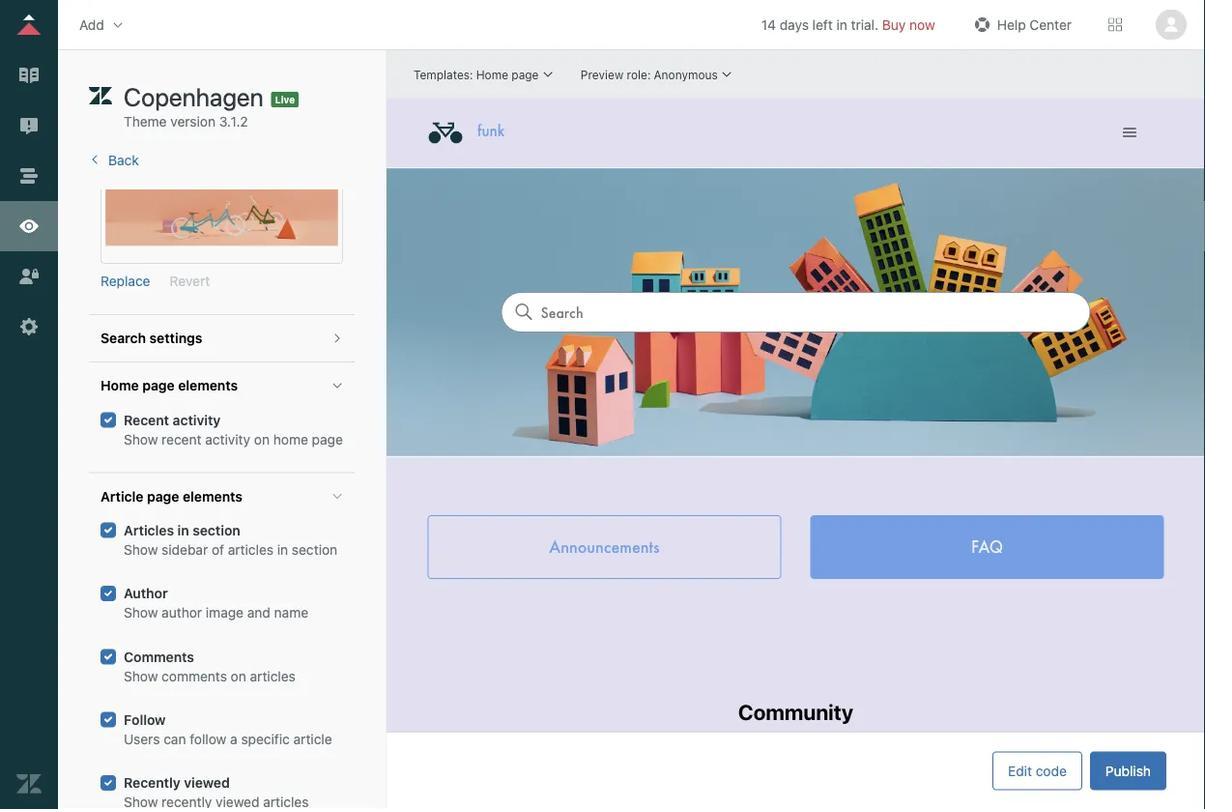 Task type: vqa. For each thing, say whether or not it's contained in the screenshot.
elements for Home page elements
yes



Task type: locate. For each thing, give the bounding box(es) containing it.
articles
[[228, 542, 274, 558], [250, 669, 296, 684]]

page up recent
[[142, 378, 175, 394]]

edit code button
[[993, 752, 1083, 791]]

elements
[[178, 378, 238, 394], [183, 489, 243, 505]]

specific
[[241, 732, 290, 748]]

customize design image
[[16, 214, 42, 239]]

revert
[[170, 274, 210, 290]]

image
[[206, 605, 244, 621]]

back link
[[89, 152, 139, 168]]

and
[[247, 605, 271, 621]]

copenhagen
[[124, 82, 264, 111]]

page up articles
[[147, 489, 179, 505]]

edit code
[[1009, 763, 1068, 779]]

articles right of at the bottom of page
[[228, 542, 274, 558]]

0 vertical spatial articles
[[228, 542, 274, 558]]

theme
[[124, 114, 167, 130]]

2 show from the top
[[124, 542, 158, 558]]

0 horizontal spatial in
[[178, 523, 189, 539]]

now
[[910, 16, 936, 32]]

in up the sidebar on the bottom
[[178, 523, 189, 539]]

1 vertical spatial activity
[[205, 432, 251, 448]]

0 vertical spatial page
[[142, 378, 175, 394]]

activity up recent
[[173, 412, 221, 428]]

in right "left"
[[837, 16, 848, 32]]

show down comments on the bottom left of page
[[124, 669, 158, 684]]

article page elements button
[[89, 474, 355, 520]]

theme version 3.1.2
[[124, 114, 248, 130]]

settings image
[[16, 314, 42, 339]]

show inside author show author image and name
[[124, 605, 158, 621]]

page inside 'recent activity show recent activity on home page'
[[312, 432, 343, 448]]

show inside 'recent activity show recent activity on home page'
[[124, 432, 158, 448]]

1 vertical spatial section
[[292, 542, 338, 558]]

on inside the comments show comments on articles
[[231, 669, 246, 684]]

elements inside 'dropdown button'
[[178, 378, 238, 394]]

follow users can follow a specific article
[[124, 712, 332, 748]]

section up name
[[292, 542, 338, 558]]

section up of at the bottom of page
[[193, 523, 241, 539]]

1 vertical spatial elements
[[183, 489, 243, 505]]

articles inside the comments show comments on articles
[[250, 669, 296, 684]]

show down articles
[[124, 542, 158, 558]]

0 vertical spatial elements
[[178, 378, 238, 394]]

1 vertical spatial articles
[[250, 669, 296, 684]]

articles in section show sidebar of articles in section
[[124, 523, 338, 558]]

show
[[124, 432, 158, 448], [124, 542, 158, 558], [124, 605, 158, 621], [124, 669, 158, 684]]

articles inside articles in section show sidebar of articles in section
[[228, 542, 274, 558]]

on
[[254, 432, 270, 448], [231, 669, 246, 684]]

0 vertical spatial on
[[254, 432, 270, 448]]

0 horizontal spatial section
[[193, 523, 241, 539]]

zendesk products image
[[1109, 18, 1123, 31]]

elements down search settings dropdown button
[[178, 378, 238, 394]]

can
[[164, 732, 186, 748]]

center
[[1030, 16, 1073, 32]]

viewed
[[184, 776, 230, 791]]

home
[[273, 432, 308, 448]]

on right comments
[[231, 669, 246, 684]]

4 show from the top
[[124, 669, 158, 684]]

show down recent
[[124, 432, 158, 448]]

page
[[142, 378, 175, 394], [312, 432, 343, 448], [147, 489, 179, 505]]

1 vertical spatial page
[[312, 432, 343, 448]]

elements inside dropdown button
[[183, 489, 243, 505]]

1 horizontal spatial in
[[277, 542, 288, 558]]

page right home
[[312, 432, 343, 448]]

2 horizontal spatial in
[[837, 16, 848, 32]]

follow
[[124, 712, 166, 728]]

show down the author
[[124, 605, 158, 621]]

version
[[171, 114, 216, 130]]

days
[[780, 16, 809, 32]]

zendesk image
[[16, 772, 42, 797]]

in
[[837, 16, 848, 32], [178, 523, 189, 539], [277, 542, 288, 558]]

activity
[[173, 412, 221, 428], [205, 432, 251, 448]]

elements for home page elements
[[178, 378, 238, 394]]

1 vertical spatial in
[[178, 523, 189, 539]]

search
[[101, 331, 146, 347]]

1 show from the top
[[124, 432, 158, 448]]

Add button
[[74, 10, 131, 39]]

elements up articles in section show sidebar of articles in section
[[183, 489, 243, 505]]

name
[[274, 605, 309, 621]]

activity right recent
[[205, 432, 251, 448]]

section
[[193, 523, 241, 539], [292, 542, 338, 558]]

revert button
[[170, 272, 210, 292]]

arrange content image
[[16, 163, 42, 189]]

1 vertical spatial on
[[231, 669, 246, 684]]

home page elements
[[101, 378, 238, 394]]

settings
[[150, 331, 202, 347]]

follow
[[190, 732, 227, 748]]

2 vertical spatial page
[[147, 489, 179, 505]]

live
[[275, 94, 295, 105]]

on left home
[[254, 432, 270, 448]]

in up name
[[277, 542, 288, 558]]

author
[[162, 605, 202, 621]]

14
[[762, 16, 777, 32]]

3 show from the top
[[124, 605, 158, 621]]

page inside 'dropdown button'
[[142, 378, 175, 394]]

back
[[108, 152, 139, 168]]

0 horizontal spatial on
[[231, 669, 246, 684]]

1 horizontal spatial on
[[254, 432, 270, 448]]

articles
[[124, 523, 174, 539]]

articles up specific
[[250, 669, 296, 684]]

page inside dropdown button
[[147, 489, 179, 505]]

None button
[[1154, 9, 1191, 40]]

article page elements
[[101, 489, 243, 505]]

user permissions image
[[16, 264, 42, 289]]

on inside 'recent activity show recent activity on home page'
[[254, 432, 270, 448]]

moderate content image
[[16, 113, 42, 138]]



Task type: describe. For each thing, give the bounding box(es) containing it.
code
[[1036, 763, 1068, 779]]

help center button
[[965, 10, 1078, 39]]

home page elements button
[[89, 363, 355, 410]]

replace button
[[101, 272, 150, 292]]

article
[[294, 732, 332, 748]]

comments
[[162, 669, 227, 684]]

3.1.2
[[219, 114, 248, 130]]

recent
[[162, 432, 202, 448]]

community_image image
[[105, 186, 338, 246]]

publish
[[1106, 763, 1152, 779]]

users
[[124, 732, 160, 748]]

0 vertical spatial in
[[837, 16, 848, 32]]

recent
[[124, 412, 169, 428]]

publish button
[[1091, 752, 1167, 791]]

recent activity show recent activity on home page
[[124, 412, 343, 448]]

page for home page elements
[[142, 378, 175, 394]]

manage articles image
[[16, 63, 42, 88]]

0 vertical spatial activity
[[173, 412, 221, 428]]

replace
[[101, 274, 150, 290]]

home
[[101, 378, 139, 394]]

sidebar
[[162, 542, 208, 558]]

show inside the comments show comments on articles
[[124, 669, 158, 684]]

of
[[212, 542, 224, 558]]

recently viewed
[[124, 776, 230, 791]]

comments show comments on articles
[[124, 649, 296, 684]]

recently
[[124, 776, 181, 791]]

help
[[998, 16, 1027, 32]]

article
[[101, 489, 144, 505]]

comments
[[124, 649, 194, 665]]

edit
[[1009, 763, 1033, 779]]

1 horizontal spatial section
[[292, 542, 338, 558]]

theme type image
[[89, 81, 112, 112]]

author show author image and name
[[124, 586, 309, 621]]

0 vertical spatial section
[[193, 523, 241, 539]]

search settings
[[101, 331, 202, 347]]

trial.
[[852, 16, 879, 32]]

14 days left in trial. buy now
[[762, 16, 936, 32]]

page for article page elements
[[147, 489, 179, 505]]

author
[[124, 586, 168, 602]]

help center
[[998, 16, 1073, 32]]

a
[[230, 732, 238, 748]]

2 vertical spatial in
[[277, 542, 288, 558]]

elements for article page elements
[[183, 489, 243, 505]]

buy
[[883, 16, 907, 32]]

search settings button
[[89, 316, 355, 362]]

show inside articles in section show sidebar of articles in section
[[124, 542, 158, 558]]

left
[[813, 16, 833, 32]]

add
[[79, 16, 104, 32]]



